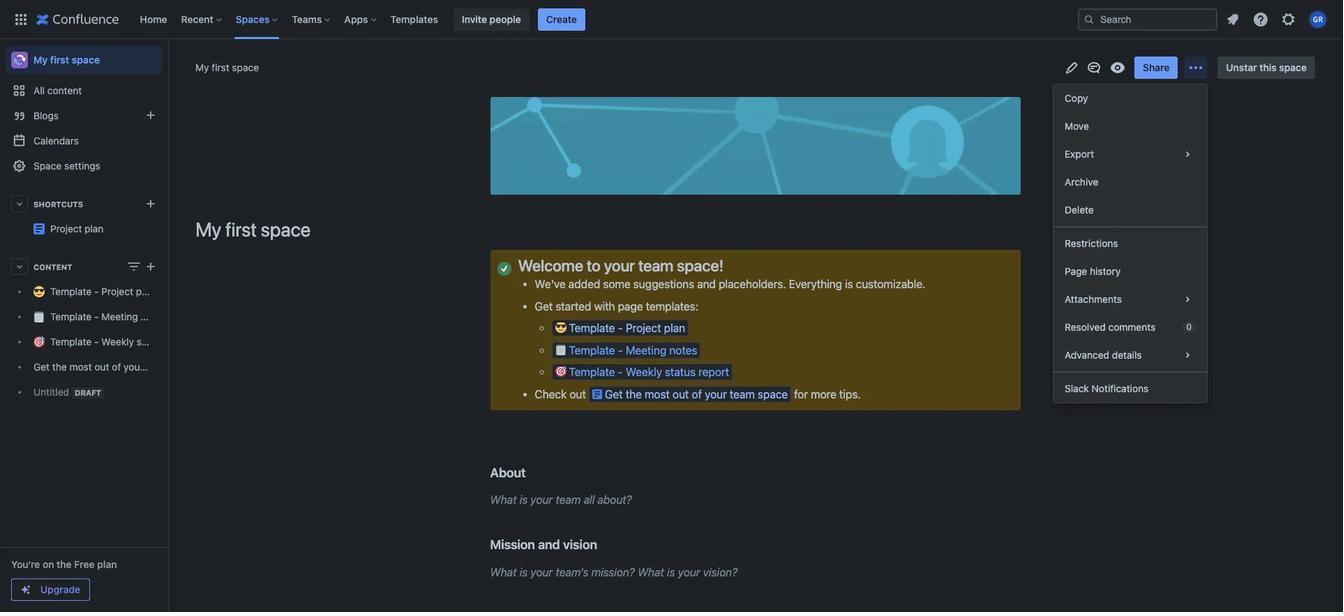 Task type: locate. For each thing, give the bounding box(es) containing it.
welcome to your team space!
[[518, 256, 724, 275]]

weekly up the get the most out of your team space link
[[101, 336, 134, 348]]

of down template - weekly status report link
[[112, 361, 121, 373]]

create a page image
[[142, 258, 159, 275]]

report inside "space" element
[[167, 336, 195, 348]]

2 horizontal spatial get
[[605, 388, 623, 400]]

copy image up what is your team all about?
[[525, 464, 542, 481]]

space settings
[[34, 160, 100, 172]]

status up the get the most out of your team space link
[[137, 336, 164, 348]]

1 vertical spatial template - project plan
[[569, 322, 686, 335]]

project plan link down the "shortcuts" dropdown button
[[50, 223, 104, 235]]

the inside button
[[626, 388, 642, 400]]

:notepad_spiral: image
[[555, 344, 567, 355], [555, 344, 567, 355]]

most up draft
[[69, 361, 92, 373]]

2 vertical spatial the
[[57, 559, 72, 570]]

my first space link up all content link
[[6, 46, 162, 74]]

meeting inside the template - meeting notes button
[[626, 344, 667, 357]]

0 horizontal spatial status
[[137, 336, 164, 348]]

0 vertical spatial the
[[52, 361, 67, 373]]

template - weekly status report up the get the most out of your team space link
[[50, 336, 195, 348]]

tree containing template - project plan
[[6, 279, 198, 405]]

0 horizontal spatial get
[[34, 361, 50, 373]]

tree
[[6, 279, 198, 405]]

1 vertical spatial of
[[692, 388, 702, 400]]

0 horizontal spatial copy image
[[525, 464, 542, 481]]

you're on the free plan
[[11, 559, 117, 570]]

1 vertical spatial meeting
[[626, 344, 667, 357]]

0 horizontal spatial template - project plan
[[50, 286, 155, 298]]

page
[[1065, 265, 1088, 277]]

vision
[[563, 537, 598, 552]]

your inside the get the most out of your team space link
[[124, 361, 144, 373]]

what down the about
[[490, 494, 517, 506]]

the
[[52, 361, 67, 373], [626, 388, 642, 400], [57, 559, 72, 570]]

0 horizontal spatial most
[[69, 361, 92, 373]]

template down template - project plan button
[[569, 344, 615, 357]]

my first space inside "space" element
[[34, 54, 100, 66]]

page history
[[1065, 265, 1121, 277]]

of inside "space" element
[[112, 361, 121, 373]]

1 horizontal spatial status
[[665, 366, 696, 378]]

1 horizontal spatial template - meeting notes
[[569, 344, 698, 357]]

welcome
[[518, 256, 584, 275]]

template down template - project plan link
[[50, 311, 92, 323]]

mission
[[490, 537, 535, 552]]

1 vertical spatial notes
[[670, 344, 698, 357]]

status inside button
[[665, 366, 696, 378]]

1 horizontal spatial report
[[699, 366, 730, 378]]

status up get the most out of your team space button
[[665, 366, 696, 378]]

1 horizontal spatial get
[[535, 300, 553, 313]]

1 horizontal spatial weekly
[[626, 366, 662, 378]]

status for template - weekly status report link
[[137, 336, 164, 348]]

notes
[[141, 311, 166, 323], [670, 344, 698, 357]]

most inside button
[[645, 388, 670, 400]]

-
[[94, 286, 99, 298], [94, 311, 99, 323], [618, 322, 623, 335], [94, 336, 99, 348], [618, 344, 623, 357], [618, 366, 623, 378]]

space settings link
[[6, 154, 162, 179]]

calendars link
[[6, 128, 162, 154]]

get the most out of your team space button
[[589, 386, 792, 403]]

get the most out of your team space inside button
[[605, 388, 788, 400]]

0 horizontal spatial weekly
[[101, 336, 134, 348]]

1 horizontal spatial template - weekly status report
[[569, 366, 730, 378]]

template - weekly status report for template - weekly status report link
[[50, 336, 195, 348]]

1 vertical spatial get
[[34, 361, 50, 373]]

most
[[69, 361, 92, 373], [645, 388, 670, 400]]

1 horizontal spatial get the most out of your team space
[[605, 388, 788, 400]]

- down get started with page templates:
[[618, 322, 623, 335]]

edit this page image
[[1064, 59, 1081, 76]]

history
[[1091, 265, 1121, 277]]

tips.
[[840, 388, 861, 400]]

all content
[[34, 84, 82, 96]]

template up get the most out of your team space image
[[569, 366, 615, 378]]

what
[[490, 494, 517, 506], [490, 566, 517, 579], [638, 566, 665, 579]]

1 horizontal spatial of
[[692, 388, 702, 400]]

out down template - weekly status report button
[[673, 388, 689, 400]]

template - project plan for template - project plan button
[[569, 322, 686, 335]]

project
[[162, 217, 194, 229], [50, 223, 82, 235], [101, 286, 133, 298], [626, 322, 662, 335]]

out for get the most out of your team space button
[[673, 388, 689, 400]]

- up template - meeting notes link
[[94, 286, 99, 298]]

get right get the most out of your team space image
[[605, 388, 623, 400]]

menu
[[1054, 84, 1208, 403]]

and left vision
[[538, 537, 560, 552]]

check out
[[535, 388, 589, 400]]

project plan inside project plan link
[[162, 217, 216, 229]]

1 vertical spatial report
[[699, 366, 730, 378]]

template - meeting notes for template - meeting notes link
[[50, 311, 166, 323]]

0 vertical spatial notes
[[141, 311, 166, 323]]

report inside button
[[699, 366, 730, 378]]

0 vertical spatial of
[[112, 361, 121, 373]]

template - meeting notes inside "space" element
[[50, 311, 166, 323]]

of
[[112, 361, 121, 373], [692, 388, 702, 400]]

space
[[72, 54, 100, 66], [232, 61, 259, 73], [1280, 61, 1308, 73], [261, 218, 311, 241], [171, 361, 198, 373], [758, 388, 788, 400]]

page
[[618, 300, 643, 313]]

0 horizontal spatial notes
[[141, 311, 166, 323]]

0 vertical spatial most
[[69, 361, 92, 373]]

template for template - weekly status report button
[[569, 366, 615, 378]]

my
[[34, 54, 48, 66], [195, 61, 209, 73], [195, 218, 221, 241]]

to
[[587, 256, 601, 275]]

draft
[[75, 388, 101, 397]]

template down with
[[569, 322, 615, 335]]

weekly down the template - meeting notes button
[[626, 366, 662, 378]]

1 vertical spatial template - meeting notes
[[569, 344, 698, 357]]

delete
[[1065, 204, 1095, 216]]

template - weekly status report button
[[552, 364, 733, 381]]

template - meeting notes link
[[6, 304, 166, 330]]

about?
[[598, 494, 632, 506]]

0 vertical spatial status
[[137, 336, 164, 348]]

1 vertical spatial template - weekly status report
[[569, 366, 730, 378]]

status
[[137, 336, 164, 348], [665, 366, 696, 378]]

notes inside button
[[670, 344, 698, 357]]

0 horizontal spatial of
[[112, 361, 121, 373]]

copy
[[1065, 92, 1089, 104]]

apps
[[344, 13, 368, 25]]

project plan
[[162, 217, 216, 229], [50, 223, 104, 235]]

Search field
[[1079, 8, 1218, 30]]

slack notifications
[[1065, 383, 1149, 394]]

0 horizontal spatial get the most out of your team space
[[34, 361, 198, 373]]

1 horizontal spatial meeting
[[626, 344, 667, 357]]

notes up get the most out of your team space button
[[670, 344, 698, 357]]

0 horizontal spatial out
[[95, 361, 109, 373]]

status inside "space" element
[[137, 336, 164, 348]]

get the most out of your team space inside "space" element
[[34, 361, 198, 373]]

0 vertical spatial meeting
[[101, 311, 138, 323]]

suggestions
[[634, 278, 695, 291]]

what down mission
[[490, 566, 517, 579]]

0 horizontal spatial template - meeting notes
[[50, 311, 166, 323]]

of inside button
[[692, 388, 702, 400]]

get inside "space" element
[[34, 361, 50, 373]]

1 vertical spatial most
[[645, 388, 670, 400]]

most inside "space" element
[[69, 361, 92, 373]]

we've added some suggestions and placeholders. everything is customizable.
[[535, 278, 926, 291]]

0 horizontal spatial meeting
[[101, 311, 138, 323]]

most down template - weekly status report button
[[645, 388, 670, 400]]

template - meeting notes up template - weekly status report link
[[50, 311, 166, 323]]

what for what is your team's mission? what is your vision?
[[490, 566, 517, 579]]

my first space
[[34, 54, 100, 66], [195, 61, 259, 73], [195, 218, 311, 241]]

:check_mark: image
[[497, 262, 511, 276]]

get the most out of your team space down template - weekly status report link
[[34, 361, 198, 373]]

- down template - project plan button
[[618, 344, 623, 357]]

get the most out of your team space
[[34, 361, 198, 373], [605, 388, 788, 400]]

- down the template - meeting notes button
[[618, 366, 623, 378]]

get inside button
[[605, 388, 623, 400]]

what is your team all about?
[[490, 494, 632, 506]]

template - project plan
[[50, 286, 155, 298], [569, 322, 686, 335]]

the down template - weekly status report button
[[626, 388, 642, 400]]

0 vertical spatial report
[[167, 336, 195, 348]]

out inside "space" element
[[95, 361, 109, 373]]

what right mission?
[[638, 566, 665, 579]]

0 vertical spatial get the most out of your team space
[[34, 361, 198, 373]]

team left the for at the right of the page
[[730, 388, 755, 400]]

0 horizontal spatial project plan
[[50, 223, 104, 235]]

1 vertical spatial copy image
[[525, 464, 542, 481]]

copy image up we've added some suggestions and placeholders. everything is customizable.
[[723, 257, 739, 274]]

and down the space!
[[698, 278, 716, 291]]

template for template - project plan button
[[569, 322, 615, 335]]

get for get the most out of your team space button
[[605, 388, 623, 400]]

apps button
[[340, 8, 382, 30]]

of for the get the most out of your team space link
[[112, 361, 121, 373]]

get the most out of your team space link
[[6, 355, 198, 380]]

meeting
[[101, 311, 138, 323], [626, 344, 667, 357]]

the for get the most out of your team space button
[[626, 388, 642, 400]]

report for template - weekly status report link
[[167, 336, 195, 348]]

notes inside "space" element
[[141, 311, 166, 323]]

meeting up template - weekly status report link
[[101, 311, 138, 323]]

project plan link up "change view" image
[[6, 216, 216, 242]]

weekly
[[101, 336, 134, 348], [626, 366, 662, 378]]

0 horizontal spatial and
[[538, 537, 560, 552]]

confluence image
[[36, 11, 119, 28], [36, 11, 119, 28]]

template - project plan for template - project plan link
[[50, 286, 155, 298]]

out for the get the most out of your team space link
[[95, 361, 109, 373]]

template for template - project plan link
[[50, 286, 92, 298]]

template - meeting notes up template - weekly status report button
[[569, 344, 698, 357]]

template for template - weekly status report link
[[50, 336, 92, 348]]

copy image
[[723, 257, 739, 274], [525, 464, 542, 481]]

template - project plan inside "space" element
[[50, 286, 155, 298]]

0 vertical spatial template - meeting notes
[[50, 311, 166, 323]]

copy image for welcome to your team space!
[[723, 257, 739, 274]]

template - weekly status report inside button
[[569, 366, 730, 378]]

my first space link down the recent dropdown button
[[195, 61, 259, 75]]

you're
[[11, 559, 40, 570]]

2 horizontal spatial out
[[673, 388, 689, 400]]

is
[[846, 278, 854, 291], [520, 494, 528, 506], [520, 566, 528, 579], [667, 566, 675, 579]]

2 vertical spatial get
[[605, 388, 623, 400]]

template down content dropdown button
[[50, 286, 92, 298]]

template - meeting notes
[[50, 311, 166, 323], [569, 344, 698, 357]]

:dart: image
[[555, 366, 567, 377], [555, 366, 567, 377]]

template - weekly status report down the template - meeting notes button
[[569, 366, 730, 378]]

of down template - weekly status report button
[[692, 388, 702, 400]]

get
[[535, 300, 553, 313], [34, 361, 50, 373], [605, 388, 623, 400]]

template - meeting notes inside button
[[569, 344, 698, 357]]

:check_mark: image
[[497, 262, 511, 276]]

weekly inside "space" element
[[101, 336, 134, 348]]

more actions image
[[1189, 59, 1205, 76]]

menu containing copy
[[1054, 84, 1208, 403]]

meeting for the template - meeting notes button
[[626, 344, 667, 357]]

1 vertical spatial the
[[626, 388, 642, 400]]

template - project plan up template - meeting notes link
[[50, 286, 155, 298]]

1 horizontal spatial copy image
[[723, 257, 739, 274]]

get down we've
[[535, 300, 553, 313]]

1 horizontal spatial notes
[[670, 344, 698, 357]]

the for the get the most out of your team space link
[[52, 361, 67, 373]]

- up the get the most out of your team space link
[[94, 336, 99, 348]]

on
[[43, 559, 54, 570]]

1 horizontal spatial template - project plan
[[569, 322, 686, 335]]

template - weekly status report inside "space" element
[[50, 336, 195, 348]]

added
[[569, 278, 601, 291]]

share
[[1144, 61, 1170, 73]]

the up 'untitled draft'
[[52, 361, 67, 373]]

banner
[[0, 0, 1344, 39]]

get up the untitled
[[34, 361, 50, 373]]

meeting up template - weekly status report button
[[626, 344, 667, 357]]

get for the get the most out of your team space link
[[34, 361, 50, 373]]

notes for template - meeting notes link
[[141, 311, 166, 323]]

0
[[1187, 322, 1192, 332]]

your
[[604, 256, 635, 275], [124, 361, 144, 373], [705, 388, 727, 400], [531, 494, 553, 506], [531, 566, 553, 579], [678, 566, 701, 579]]

weekly for template - weekly status report button
[[626, 366, 662, 378]]

project inside template - project plan link
[[101, 286, 133, 298]]

tree inside "space" element
[[6, 279, 198, 405]]

export button
[[1054, 140, 1208, 168]]

invite people
[[462, 13, 521, 25]]

blogs
[[34, 110, 59, 121]]

template - project plan button
[[552, 320, 689, 337]]

- for template - meeting notes link
[[94, 311, 99, 323]]

1 vertical spatial get the most out of your team space
[[605, 388, 788, 400]]

0 vertical spatial weekly
[[101, 336, 134, 348]]

out left get the most out of your team space image
[[570, 388, 586, 400]]

template - project plan up the template - meeting notes button
[[569, 322, 686, 335]]

most for the get the most out of your team space link
[[69, 361, 92, 373]]

all content link
[[6, 78, 162, 103]]

team inside "space" element
[[146, 361, 169, 373]]

move button
[[1054, 112, 1208, 140]]

about
[[490, 465, 526, 480]]

get the most out of your team space for the get the most out of your team space link
[[34, 361, 198, 373]]

meeting inside template - meeting notes link
[[101, 311, 138, 323]]

free
[[74, 559, 95, 570]]

0 vertical spatial template - weekly status report
[[50, 336, 195, 348]]

team up suggestions
[[639, 256, 674, 275]]

team inside button
[[730, 388, 755, 400]]

is right everything
[[846, 278, 854, 291]]

out inside button
[[673, 388, 689, 400]]

get the most out of your team space down template - weekly status report button
[[605, 388, 788, 400]]

0 vertical spatial template - project plan
[[50, 286, 155, 298]]

0 vertical spatial copy image
[[723, 257, 739, 274]]

1 horizontal spatial my first space link
[[195, 61, 259, 75]]

0 horizontal spatial template - weekly status report
[[50, 336, 195, 348]]

template down template - meeting notes link
[[50, 336, 92, 348]]

team down template - weekly status report link
[[146, 361, 169, 373]]

- up template - weekly status report link
[[94, 311, 99, 323]]

create
[[546, 13, 577, 25]]

of for get the most out of your team space button
[[692, 388, 702, 400]]

project plan link
[[6, 216, 216, 242], [50, 223, 104, 235]]

templates link
[[386, 8, 443, 30]]

weekly inside button
[[626, 366, 662, 378]]

report for template - weekly status report button
[[699, 366, 730, 378]]

for
[[795, 388, 808, 400]]

the right on
[[57, 559, 72, 570]]

1 vertical spatial weekly
[[626, 366, 662, 378]]

move
[[1065, 120, 1090, 132]]

1 horizontal spatial most
[[645, 388, 670, 400]]

is left vision?
[[667, 566, 675, 579]]

1 vertical spatial status
[[665, 366, 696, 378]]

plan inside button
[[664, 322, 686, 335]]

vision?
[[704, 566, 738, 579]]

global element
[[8, 0, 1076, 39]]

0 horizontal spatial report
[[167, 336, 195, 348]]

1 horizontal spatial and
[[698, 278, 716, 291]]

team left all
[[556, 494, 581, 506]]

1 horizontal spatial project plan
[[162, 217, 216, 229]]

notes down create a page "image" at the left of page
[[141, 311, 166, 323]]

template - project plan inside button
[[569, 322, 686, 335]]

banner containing home
[[0, 0, 1344, 39]]

out down template - weekly status report link
[[95, 361, 109, 373]]



Task type: vqa. For each thing, say whether or not it's contained in the screenshot.
search box
no



Task type: describe. For each thing, give the bounding box(es) containing it.
copy image for about
[[525, 464, 542, 481]]

stop watching image
[[1110, 59, 1127, 76]]

project plan for project plan link under the "shortcuts" dropdown button
[[50, 223, 104, 235]]

check
[[535, 388, 567, 400]]

project inside template - project plan button
[[626, 322, 662, 335]]

more
[[811, 388, 837, 400]]

archive button
[[1054, 168, 1208, 196]]

- for template - weekly status report link
[[94, 336, 99, 348]]

invite
[[462, 13, 487, 25]]

space element
[[0, 39, 216, 612]]

restrictions
[[1065, 237, 1119, 249]]

get the most out of your team space image
[[593, 389, 602, 400]]

attachments button
[[1054, 286, 1208, 313]]

notes for the template - meeting notes button
[[670, 344, 698, 357]]

unstar this space button
[[1219, 57, 1316, 79]]

- for the template - meeting notes button
[[618, 344, 623, 357]]

content
[[34, 262, 72, 271]]

advanced details button
[[1054, 341, 1208, 369]]

get started with page templates:
[[535, 300, 699, 313]]

untitled draft
[[34, 386, 101, 398]]

settings icon image
[[1281, 11, 1298, 28]]

resolved
[[1065, 321, 1106, 333]]

change view image
[[126, 258, 142, 275]]

templates:
[[646, 300, 699, 313]]

settings
[[64, 160, 100, 172]]

unstar
[[1227, 61, 1258, 73]]

people
[[490, 13, 521, 25]]

1 vertical spatial and
[[538, 537, 560, 552]]

recent
[[181, 13, 214, 25]]

help icon image
[[1253, 11, 1270, 28]]

most for get the most out of your team space button
[[645, 388, 670, 400]]

get the most out of your team space for get the most out of your team space button
[[605, 388, 788, 400]]

template - project plan link
[[6, 279, 162, 304]]

home link
[[136, 8, 171, 30]]

teams button
[[288, 8, 336, 30]]

started
[[556, 300, 592, 313]]

project plan for project plan link over "change view" image
[[162, 217, 216, 229]]

your inside get the most out of your team space button
[[705, 388, 727, 400]]

create a blog image
[[142, 107, 159, 124]]

is down the about
[[520, 494, 528, 506]]

recent button
[[177, 8, 227, 30]]

- for template - project plan link
[[94, 286, 99, 298]]

copy image
[[596, 536, 613, 553]]

search image
[[1084, 14, 1095, 25]]

upgrade
[[40, 584, 80, 596]]

this
[[1260, 61, 1277, 73]]

first inside "space" element
[[50, 54, 69, 66]]

create link
[[538, 8, 586, 30]]

what is your team's mission? what is your vision?
[[490, 566, 738, 579]]

:sunglasses: image
[[555, 322, 567, 333]]

blogs link
[[6, 103, 162, 128]]

advanced
[[1065, 349, 1110, 361]]

template - meeting notes for the template - meeting notes button
[[569, 344, 698, 357]]

team's
[[556, 566, 589, 579]]

is down mission
[[520, 566, 528, 579]]

share button
[[1135, 57, 1179, 79]]

slack notifications link
[[1054, 375, 1208, 403]]

0 horizontal spatial my first space link
[[6, 46, 162, 74]]

delete button
[[1054, 196, 1208, 224]]

all
[[584, 494, 595, 506]]

restrictions button
[[1054, 230, 1208, 258]]

templates
[[391, 13, 438, 25]]

collapse sidebar image
[[152, 46, 183, 74]]

0 vertical spatial get
[[535, 300, 553, 313]]

attachments
[[1065, 293, 1123, 305]]

some
[[603, 278, 631, 291]]

all
[[34, 84, 45, 96]]

my inside "space" element
[[34, 54, 48, 66]]

invite people button
[[454, 8, 530, 30]]

calendars
[[34, 135, 79, 147]]

status for template - weekly status report button
[[665, 366, 696, 378]]

template - project plan image
[[34, 223, 45, 235]]

advanced details
[[1065, 349, 1143, 361]]

notification icon image
[[1225, 11, 1242, 28]]

shortcuts
[[34, 199, 83, 208]]

template for the template - meeting notes button
[[569, 344, 615, 357]]

archive
[[1065, 176, 1099, 188]]

add shortcut image
[[142, 195, 159, 212]]

everything
[[789, 278, 843, 291]]

page history link
[[1054, 258, 1208, 286]]

space!
[[677, 256, 724, 275]]

mission and vision
[[490, 537, 598, 552]]

meeting for template - meeting notes link
[[101, 311, 138, 323]]

- for template - project plan button
[[618, 322, 623, 335]]

mission?
[[592, 566, 635, 579]]

upgrade button
[[12, 579, 89, 600]]

unstar this space
[[1227, 61, 1308, 73]]

we've
[[535, 278, 566, 291]]

with
[[595, 300, 615, 313]]

1 horizontal spatial out
[[570, 388, 586, 400]]

what for what is your team all about?
[[490, 494, 517, 506]]

shortcuts button
[[6, 191, 162, 216]]

:sunglasses: image
[[555, 322, 567, 333]]

spaces button
[[232, 8, 284, 30]]

customizable.
[[856, 278, 926, 291]]

space
[[34, 160, 62, 172]]

for more tips.
[[792, 388, 861, 400]]

template - meeting notes button
[[552, 342, 701, 359]]

template for template - meeting notes link
[[50, 311, 92, 323]]

notifications
[[1092, 383, 1149, 394]]

premium image
[[20, 584, 31, 596]]

content button
[[6, 254, 162, 279]]

slack
[[1065, 383, 1090, 394]]

export
[[1065, 148, 1095, 160]]

weekly for template - weekly status report link
[[101, 336, 134, 348]]

placeholders.
[[719, 278, 787, 291]]

template - weekly status report for template - weekly status report button
[[569, 366, 730, 378]]

teams
[[292, 13, 322, 25]]

content
[[47, 84, 82, 96]]

0 vertical spatial and
[[698, 278, 716, 291]]

appswitcher icon image
[[13, 11, 29, 28]]

comments
[[1109, 321, 1156, 333]]

- for template - weekly status report button
[[618, 366, 623, 378]]

untitled
[[34, 386, 69, 398]]



